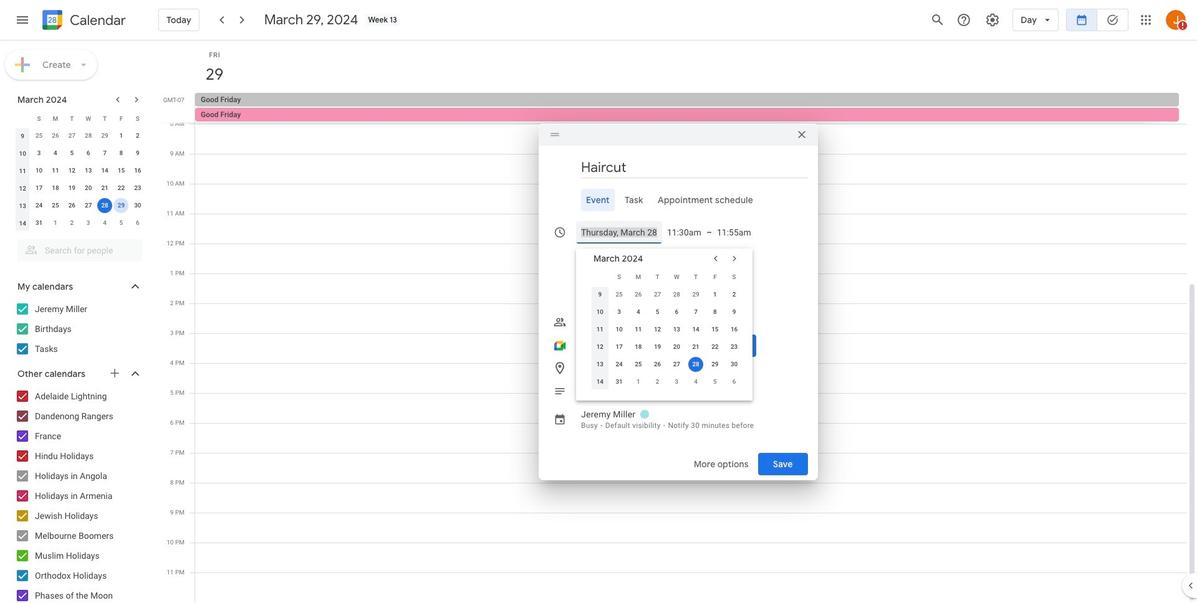 Task type: describe. For each thing, give the bounding box(es) containing it.
1 horizontal spatial march 2024 grid
[[588, 269, 744, 391]]

12 element for the topmost "17" element
[[64, 163, 79, 178]]

1 element for 8 'element' corresponding to 15 "element" for 7 element for 12 element for rightmost "17" element
[[708, 287, 723, 302]]

19 element for 12 element related to the topmost "17" element
[[64, 181, 79, 196]]

february 28 element for 6 'element' associated with 7 element for 12 element for rightmost "17" element
[[670, 287, 685, 302]]

7 element for 12 element for rightmost "17" element
[[689, 305, 704, 320]]

february 27 element for february 26 element corresponding to 12 element related to the topmost "17" element
[[64, 129, 79, 143]]

16 element for 12 element related to the topmost "17" element 7 element 15 "element"
[[130, 163, 145, 178]]

1 element for 8 'element' for 12 element related to the topmost "17" element 7 element 15 "element"
[[114, 129, 129, 143]]

26 element for 19 element associated with 12 element related to the topmost "17" element
[[64, 198, 79, 213]]

row group for topmost the march 2024 grid
[[14, 127, 146, 232]]

april 4 element for 12 element for rightmost "17" element
[[689, 375, 704, 390]]

18 element for 25 element corresponding to april 1 element associated with rightmost "17" element
[[631, 340, 646, 355]]

24 element for rightmost "17" element
[[612, 357, 627, 372]]

31 element for april 1 element related to the topmost "17" element
[[32, 216, 47, 231]]

add other calendars image
[[109, 367, 121, 380]]

8 element for 12 element related to the topmost "17" element 7 element 15 "element"
[[114, 146, 129, 161]]

End time text field
[[718, 221, 752, 244]]

23 element for april 6 element for the right the march 2024 grid '30' element
[[727, 340, 742, 355]]

april 5 element for april 6 element related to topmost the march 2024 grid
[[114, 216, 129, 231]]

column header for the right the march 2024 grid's row group
[[591, 269, 610, 286]]

6 element for 7 element for 12 element for rightmost "17" element
[[670, 305, 685, 320]]

13 element for 12 element related to the topmost "17" element 7 element 6 'element'
[[81, 163, 96, 178]]

25 element for april 1 element related to the topmost "17" element
[[48, 198, 63, 213]]

24 element for the topmost "17" element
[[32, 198, 47, 213]]

heading inside calendar element
[[67, 13, 126, 28]]

10 element for rightmost "17" element
[[612, 322, 627, 337]]

april 3 element for 12 element related to the topmost "17" element's april 4 element
[[81, 216, 96, 231]]

april 4 element for 12 element related to the topmost "17" element
[[97, 216, 112, 231]]

Search for people text field
[[25, 240, 135, 262]]

25 element for april 1 element associated with rightmost "17" element
[[631, 357, 646, 372]]

30 element for april 6 element related to topmost the march 2024 grid
[[130, 198, 145, 213]]

20 element for 12 element for rightmost "17" element
[[670, 340, 685, 355]]

27 element for 12 element for rightmost "17" element 20 element
[[670, 357, 685, 372]]

12 element for rightmost "17" element
[[650, 322, 665, 337]]

14 element for 12 element related to the topmost "17" element 7 element
[[97, 163, 112, 178]]

28, today element for the 21 element associated with 14 element corresponding to 12 element related to the topmost "17" element 7 element
[[97, 198, 112, 213]]

3 element for february 26 element corresponding to 12 element related to the topmost "17" element
[[32, 146, 47, 161]]

my calendars list
[[2, 299, 155, 359]]

22 element for 12 element related to the topmost "17" element 7 element 15 "element"
[[114, 181, 129, 196]]

2 element for 8 'element' for 12 element related to the topmost "17" element 7 element 15 "element"
[[130, 129, 145, 143]]

0 vertical spatial march 2024 grid
[[12, 110, 146, 232]]

4 element for 12 element for rightmost "17" element's february 26 element
[[631, 305, 646, 320]]

21 element for 7 element for 12 element for rightmost "17" element's 14 element
[[689, 340, 704, 355]]

19 element for 12 element for rightmost "17" element
[[650, 340, 665, 355]]

18 element for 25 element related to april 1 element related to the topmost "17" element
[[48, 181, 63, 196]]

28, today element for 7 element for 12 element for rightmost "17" element's 14 element the 21 element
[[689, 357, 704, 372]]

main drawer image
[[15, 12, 30, 27]]

27 element for 20 element corresponding to 12 element related to the topmost "17" element
[[81, 198, 96, 213]]

february 28 element for 12 element related to the topmost "17" element 7 element 6 'element'
[[81, 129, 96, 143]]

1 horizontal spatial 17 element
[[612, 340, 627, 355]]

april 3 element for 12 element for rightmost "17" element april 4 element
[[670, 375, 685, 390]]

11 element for 4 element associated with february 26 element corresponding to 12 element related to the topmost "17" element
[[48, 163, 63, 178]]

february 29 element for 12 element related to the topmost "17" element 7 element
[[97, 129, 112, 143]]

8 element for 15 "element" for 7 element for 12 element for rightmost "17" element
[[708, 305, 723, 320]]

11 element for 4 element associated with 12 element for rightmost "17" element's february 26 element
[[631, 322, 646, 337]]

31 element for april 1 element associated with rightmost "17" element
[[612, 375, 627, 390]]

2 element for 8 'element' corresponding to 15 "element" for 7 element for 12 element for rightmost "17" element
[[727, 287, 742, 302]]

0 vertical spatial 17 element
[[32, 181, 47, 196]]

april 5 element for april 6 element for the right the march 2024 grid
[[708, 375, 723, 390]]

1 horizontal spatial 29 element
[[708, 357, 723, 372]]

february 26 element for 12 element for rightmost "17" element
[[631, 287, 646, 302]]

calendar element
[[40, 7, 126, 35]]

13 element for 6 'element' associated with 7 element for 12 element for rightmost "17" element
[[670, 322, 685, 337]]

14 element for 7 element for 12 element for rightmost "17" element
[[689, 322, 704, 337]]



Task type: locate. For each thing, give the bounding box(es) containing it.
6 element for 12 element related to the topmost "17" element 7 element
[[81, 146, 96, 161]]

0 horizontal spatial 27 element
[[81, 198, 96, 213]]

27 element
[[81, 198, 96, 213], [670, 357, 685, 372]]

1 vertical spatial 3 element
[[612, 305, 627, 320]]

4 element
[[48, 146, 63, 161], [631, 305, 646, 320]]

0 vertical spatial 10 element
[[32, 163, 47, 178]]

17 element
[[32, 181, 47, 196], [612, 340, 627, 355]]

1 vertical spatial 11 element
[[631, 322, 646, 337]]

0 vertical spatial row group
[[14, 127, 146, 232]]

1 vertical spatial 29 element
[[708, 357, 723, 372]]

0 horizontal spatial 23 element
[[130, 181, 145, 196]]

1 horizontal spatial 5 element
[[650, 305, 665, 320]]

18 element
[[48, 181, 63, 196], [631, 340, 646, 355]]

0 vertical spatial 23 element
[[130, 181, 145, 196]]

0 horizontal spatial 12 element
[[64, 163, 79, 178]]

0 vertical spatial april 6 element
[[130, 216, 145, 231]]

19 element
[[64, 181, 79, 196], [650, 340, 665, 355]]

0 vertical spatial 21 element
[[97, 181, 112, 196]]

0 vertical spatial february 25 element
[[32, 129, 47, 143]]

24 element
[[32, 198, 47, 213], [612, 357, 627, 372]]

february 28 element
[[81, 129, 96, 143], [670, 287, 685, 302]]

3 element
[[32, 146, 47, 161], [612, 305, 627, 320]]

1 vertical spatial 20 element
[[670, 340, 685, 355]]

21 element for 14 element corresponding to 12 element related to the topmost "17" element 7 element
[[97, 181, 112, 196]]

april 6 element for topmost the march 2024 grid
[[130, 216, 145, 231]]

1 vertical spatial 10 element
[[612, 322, 627, 337]]

1 vertical spatial 13 element
[[670, 322, 685, 337]]

0 horizontal spatial 1 element
[[114, 129, 129, 143]]

8 element
[[114, 146, 129, 161], [708, 305, 723, 320]]

1 horizontal spatial 6 element
[[670, 305, 685, 320]]

0 horizontal spatial 31 element
[[32, 216, 47, 231]]

31 element
[[32, 216, 47, 231], [612, 375, 627, 390]]

1 horizontal spatial april 6 element
[[727, 375, 742, 390]]

1 vertical spatial 7 element
[[689, 305, 704, 320]]

7 element for 12 element related to the topmost "17" element
[[97, 146, 112, 161]]

5 element
[[64, 146, 79, 161], [650, 305, 665, 320]]

0 vertical spatial 1 element
[[114, 129, 129, 143]]

february 27 element for 12 element for rightmost "17" element's february 26 element
[[650, 287, 665, 302]]

friday, march 29 element
[[200, 61, 229, 89]]

1 horizontal spatial 7 element
[[689, 305, 704, 320]]

15 element for 12 element related to the topmost "17" element 7 element
[[114, 163, 129, 178]]

1 vertical spatial february 27 element
[[650, 287, 665, 302]]

0 horizontal spatial 21 element
[[97, 181, 112, 196]]

row group
[[14, 127, 146, 232], [591, 286, 744, 391]]

16 element
[[130, 163, 145, 178], [727, 322, 742, 337]]

tab list
[[549, 189, 809, 211]]

None search field
[[0, 235, 155, 262]]

0 horizontal spatial 15 element
[[114, 163, 129, 178]]

february 25 element
[[32, 129, 47, 143], [612, 287, 627, 302]]

25 element
[[48, 198, 63, 213], [631, 357, 646, 372]]

april 1 element for rightmost "17" element
[[631, 375, 646, 390]]

1 vertical spatial february 26 element
[[631, 287, 646, 302]]

0 vertical spatial april 1 element
[[48, 216, 63, 231]]

1 vertical spatial april 3 element
[[670, 375, 685, 390]]

1 vertical spatial february 29 element
[[689, 287, 704, 302]]

settings menu image
[[986, 12, 1001, 27]]

30 element for april 6 element for the right the march 2024 grid
[[727, 357, 742, 372]]

5 element for february 27 element corresponding to february 26 element corresponding to 12 element related to the topmost "17" element
[[64, 146, 79, 161]]

1 horizontal spatial april 2 element
[[650, 375, 665, 390]]

february 29 element
[[97, 129, 112, 143], [689, 287, 704, 302]]

9 element
[[130, 146, 145, 161], [727, 305, 742, 320]]

0 vertical spatial 18 element
[[48, 181, 63, 196]]

1 horizontal spatial 11 element
[[631, 322, 646, 337]]

1 horizontal spatial february 25 element
[[612, 287, 627, 302]]

april 2 element
[[64, 216, 79, 231], [650, 375, 665, 390]]

4 element for february 26 element corresponding to 12 element related to the topmost "17" element
[[48, 146, 63, 161]]

0 vertical spatial 3 element
[[32, 146, 47, 161]]

1 horizontal spatial april 3 element
[[670, 375, 685, 390]]

1 horizontal spatial 15 element
[[708, 322, 723, 337]]

6 element
[[81, 146, 96, 161], [670, 305, 685, 320]]

11 element
[[48, 163, 63, 178], [631, 322, 646, 337]]

column header for row group related to topmost the march 2024 grid
[[14, 110, 31, 127]]

29 element
[[114, 198, 129, 213], [708, 357, 723, 372]]

5 element for february 27 element related to 12 element for rightmost "17" element's february 26 element
[[650, 305, 665, 320]]

0 horizontal spatial 18 element
[[48, 181, 63, 196]]

2 element
[[130, 129, 145, 143], [727, 287, 742, 302]]

to element
[[707, 227, 713, 237]]

1 vertical spatial april 1 element
[[631, 375, 646, 390]]

1 vertical spatial april 4 element
[[689, 375, 704, 390]]

march 2024 grid
[[12, 110, 146, 232], [588, 269, 744, 391]]

0 horizontal spatial 24 element
[[32, 198, 47, 213]]

0 vertical spatial 27 element
[[81, 198, 96, 213]]

1 horizontal spatial 2 element
[[727, 287, 742, 302]]

1 vertical spatial 12 element
[[650, 322, 665, 337]]

16 element for 15 "element" for 7 element for 12 element for rightmost "17" element
[[727, 322, 742, 337]]

20 element
[[81, 181, 96, 196], [670, 340, 685, 355]]

0 vertical spatial 13 element
[[81, 163, 96, 178]]

0 vertical spatial 19 element
[[64, 181, 79, 196]]

april 5 element
[[114, 216, 129, 231], [708, 375, 723, 390]]

grid
[[160, 41, 1198, 604]]

10 element
[[32, 163, 47, 178], [612, 322, 627, 337]]

april 1 element
[[48, 216, 63, 231], [631, 375, 646, 390]]

1 horizontal spatial 28, today element
[[689, 357, 704, 372]]

1 vertical spatial april 6 element
[[727, 375, 742, 390]]

1 horizontal spatial 24 element
[[612, 357, 627, 372]]

9 element for 15 "element" for 7 element for 12 element for rightmost "17" element's 16 element
[[727, 305, 742, 320]]

Start date text field
[[581, 221, 658, 244]]

1 vertical spatial february 28 element
[[670, 287, 685, 302]]

0 horizontal spatial 9 element
[[130, 146, 145, 161]]

1 vertical spatial 1 element
[[708, 287, 723, 302]]

0 vertical spatial 22 element
[[114, 181, 129, 196]]

30 element
[[130, 198, 145, 213], [727, 357, 742, 372]]

1 vertical spatial april 5 element
[[708, 375, 723, 390]]

1 vertical spatial row group
[[591, 286, 744, 391]]

1 vertical spatial 30 element
[[727, 357, 742, 372]]

april 2 element for 26 element corresponding to 19 element corresponding to 12 element for rightmost "17" element
[[650, 375, 665, 390]]

april 6 element for the right the march 2024 grid
[[727, 375, 742, 390]]

23 element for april 6 element related to topmost the march 2024 grid's '30' element
[[130, 181, 145, 196]]

february 25 element for 3 element corresponding to february 26 element corresponding to 12 element related to the topmost "17" element
[[32, 129, 47, 143]]

14 element
[[97, 163, 112, 178], [689, 322, 704, 337]]

april 3 element
[[81, 216, 96, 231], [670, 375, 685, 390]]

0 vertical spatial 7 element
[[97, 146, 112, 161]]

1 vertical spatial 23 element
[[727, 340, 742, 355]]

1 horizontal spatial 9 element
[[727, 305, 742, 320]]

0 vertical spatial february 29 element
[[97, 129, 112, 143]]

13 element
[[81, 163, 96, 178], [670, 322, 685, 337]]

0 horizontal spatial april 1 element
[[48, 216, 63, 231]]

22 element
[[114, 181, 129, 196], [708, 340, 723, 355]]

0 horizontal spatial 14 element
[[97, 163, 112, 178]]

1 vertical spatial 24 element
[[612, 357, 627, 372]]

22 element for 15 "element" for 7 element for 12 element for rightmost "17" element
[[708, 340, 723, 355]]

february 25 element for 3 element for 12 element for rightmost "17" element's february 26 element
[[612, 287, 627, 302]]

april 2 element for 26 element for 19 element associated with 12 element related to the topmost "17" element
[[64, 216, 79, 231]]

1 vertical spatial 14 element
[[689, 322, 704, 337]]

1 horizontal spatial 3 element
[[612, 305, 627, 320]]

26 element
[[64, 198, 79, 213], [650, 357, 665, 372]]

1 vertical spatial 16 element
[[727, 322, 742, 337]]

row
[[190, 93, 1198, 123], [14, 110, 146, 127], [14, 127, 146, 145], [14, 145, 146, 162], [14, 162, 146, 180], [14, 180, 146, 197], [14, 197, 146, 215], [14, 215, 146, 232], [591, 269, 744, 286], [591, 286, 744, 304], [591, 304, 744, 321], [591, 321, 744, 338], [591, 338, 744, 356], [591, 356, 744, 373], [591, 373, 744, 391]]

cell
[[195, 93, 1187, 123], [97, 197, 113, 215], [113, 197, 130, 215], [687, 356, 706, 373]]

1 vertical spatial 9 element
[[727, 305, 742, 320]]

1 vertical spatial march 2024 grid
[[588, 269, 744, 391]]

april 1 element for the topmost "17" element
[[48, 216, 63, 231]]

1 horizontal spatial 1 element
[[708, 287, 723, 302]]

1 vertical spatial 17 element
[[612, 340, 627, 355]]

Add title text field
[[581, 158, 809, 177]]

0 horizontal spatial 25 element
[[48, 198, 63, 213]]

0 vertical spatial 29 element
[[114, 198, 129, 213]]

0 vertical spatial april 3 element
[[81, 216, 96, 231]]

0 vertical spatial 5 element
[[64, 146, 79, 161]]

1 vertical spatial 25 element
[[631, 357, 646, 372]]

0 vertical spatial 6 element
[[81, 146, 96, 161]]

10 element for the topmost "17" element
[[32, 163, 47, 178]]

0 horizontal spatial 28, today element
[[97, 198, 112, 213]]

0 horizontal spatial 6 element
[[81, 146, 96, 161]]

0 horizontal spatial 26 element
[[64, 198, 79, 213]]

12 element
[[64, 163, 79, 178], [650, 322, 665, 337]]

0 vertical spatial april 4 element
[[97, 216, 112, 231]]

1 horizontal spatial 13 element
[[670, 322, 685, 337]]

0 vertical spatial 15 element
[[114, 163, 129, 178]]

0 vertical spatial april 2 element
[[64, 216, 79, 231]]

1 vertical spatial 22 element
[[708, 340, 723, 355]]

3 element for 12 element for rightmost "17" element's february 26 element
[[612, 305, 627, 320]]

february 29 element for 7 element for 12 element for rightmost "17" element
[[689, 287, 704, 302]]

1 horizontal spatial column header
[[591, 269, 610, 286]]

column header
[[14, 110, 31, 127], [591, 269, 610, 286]]

april 4 element
[[97, 216, 112, 231], [689, 375, 704, 390]]

0 horizontal spatial april 5 element
[[114, 216, 129, 231]]

april 6 element
[[130, 216, 145, 231], [727, 375, 742, 390]]

28, today element
[[97, 198, 112, 213], [689, 357, 704, 372]]

february 26 element
[[48, 129, 63, 143], [631, 287, 646, 302]]

other calendars list
[[2, 387, 155, 604]]

0 vertical spatial february 26 element
[[48, 129, 63, 143]]

heading
[[67, 13, 126, 28]]

1 horizontal spatial february 27 element
[[650, 287, 665, 302]]

1 element
[[114, 129, 129, 143], [708, 287, 723, 302]]

row group for the right the march 2024 grid
[[591, 286, 744, 391]]

1 vertical spatial february 25 element
[[612, 287, 627, 302]]

1 horizontal spatial 27 element
[[670, 357, 685, 372]]

february 27 element
[[64, 129, 79, 143], [650, 287, 665, 302]]

15 element
[[114, 163, 129, 178], [708, 322, 723, 337]]

9 element for 12 element related to the topmost "17" element 7 element 15 "element" 16 element
[[130, 146, 145, 161]]

23 element
[[130, 181, 145, 196], [727, 340, 742, 355]]

february 26 element for 12 element related to the topmost "17" element
[[48, 129, 63, 143]]

1 horizontal spatial february 28 element
[[670, 287, 685, 302]]

7 element
[[97, 146, 112, 161], [689, 305, 704, 320]]

0 horizontal spatial february 25 element
[[32, 129, 47, 143]]

0 vertical spatial 31 element
[[32, 216, 47, 231]]

26 element for 19 element corresponding to 12 element for rightmost "17" element
[[650, 357, 665, 372]]

1 vertical spatial 18 element
[[631, 340, 646, 355]]

1 vertical spatial 15 element
[[708, 322, 723, 337]]

0 vertical spatial 20 element
[[81, 181, 96, 196]]

20 element for 12 element related to the topmost "17" element
[[81, 181, 96, 196]]

21 element
[[97, 181, 112, 196], [689, 340, 704, 355]]

0 vertical spatial column header
[[14, 110, 31, 127]]

15 element for 7 element for 12 element for rightmost "17" element
[[708, 322, 723, 337]]

Start time text field
[[668, 221, 702, 244]]

0 horizontal spatial 5 element
[[64, 146, 79, 161]]



